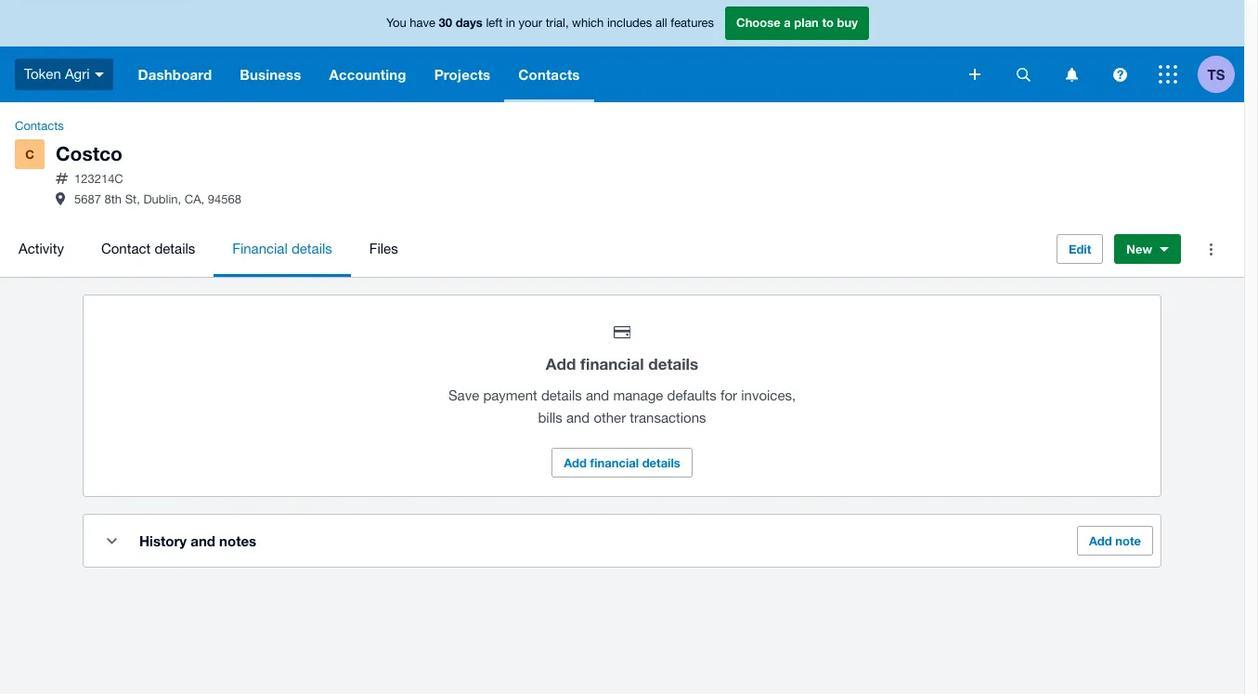 Task type: describe. For each thing, give the bounding box(es) containing it.
financial for the add financial details button
[[591, 455, 639, 470]]

choose
[[737, 15, 781, 30]]

notes
[[219, 533, 257, 549]]

contacts for contacts link
[[15, 119, 64, 133]]

contact details
[[101, 241, 195, 257]]

invoices,
[[742, 388, 796, 403]]

all
[[656, 16, 668, 30]]

history and notes
[[139, 533, 257, 549]]

contact
[[101, 241, 151, 257]]

token
[[24, 66, 61, 82]]

bills
[[538, 410, 563, 426]]

8th
[[105, 192, 122, 206]]

dashboard
[[138, 66, 212, 83]]

5687
[[74, 192, 101, 206]]

add financial details heading
[[437, 351, 808, 377]]

left
[[486, 16, 503, 30]]

billing address image
[[56, 192, 65, 205]]

add for the add financial details button
[[564, 455, 587, 470]]

banner containing ts
[[0, 0, 1245, 102]]

2 vertical spatial and
[[191, 533, 216, 549]]

st,
[[125, 192, 140, 206]]

financial for add financial details heading
[[581, 354, 644, 374]]

files button
[[351, 221, 417, 277]]

details right the financial
[[292, 241, 332, 257]]

features
[[671, 16, 714, 30]]

svg image inside the token agri "popup button"
[[94, 72, 104, 77]]

new button
[[1115, 234, 1182, 264]]

agri
[[65, 66, 90, 82]]

to
[[823, 15, 834, 30]]

token agri
[[24, 66, 90, 82]]

files
[[370, 241, 398, 257]]

projects button
[[421, 46, 505, 102]]

123214c
[[74, 172, 123, 186]]

1 vertical spatial and
[[567, 410, 590, 426]]

0 vertical spatial and
[[586, 388, 610, 403]]

transactions
[[630, 410, 707, 426]]

payment
[[483, 388, 538, 403]]

defaults
[[668, 388, 717, 403]]

contact details button
[[83, 221, 214, 277]]

edit
[[1069, 242, 1092, 257]]

account number image
[[56, 173, 68, 184]]

other
[[594, 410, 626, 426]]

actions menu image
[[1193, 231, 1230, 268]]

dashboard link
[[124, 46, 226, 102]]

manage
[[614, 388, 664, 403]]

activity button
[[0, 221, 83, 277]]



Task type: vqa. For each thing, say whether or not it's contained in the screenshot.
Accounting
yes



Task type: locate. For each thing, give the bounding box(es) containing it.
add for add note button at the right bottom
[[1090, 533, 1113, 548]]

your
[[519, 16, 543, 30]]

details
[[155, 241, 195, 257], [292, 241, 332, 257], [649, 354, 699, 374], [542, 388, 582, 403], [643, 455, 681, 470]]

0 vertical spatial add
[[546, 354, 576, 374]]

have
[[410, 16, 436, 30]]

trial,
[[546, 16, 569, 30]]

contacts for contacts popup button
[[519, 66, 580, 83]]

add down save payment details and manage defaults for invoices, bills and other transactions
[[564, 455, 587, 470]]

financial inside button
[[591, 455, 639, 470]]

add left note
[[1090, 533, 1113, 548]]

ts button
[[1199, 46, 1245, 102]]

add financial details inside button
[[564, 455, 681, 470]]

days
[[456, 15, 483, 30]]

2 vertical spatial add
[[1090, 533, 1113, 548]]

menu
[[0, 221, 1042, 277]]

1 vertical spatial financial
[[591, 455, 639, 470]]

c
[[25, 147, 34, 162]]

0 horizontal spatial contacts
[[15, 119, 64, 133]]

token agri button
[[0, 46, 124, 102]]

details up defaults
[[649, 354, 699, 374]]

contacts up c
[[15, 119, 64, 133]]

ts
[[1208, 66, 1226, 82]]

for
[[721, 388, 738, 403]]

you
[[387, 16, 407, 30]]

banner
[[0, 0, 1245, 102]]

save
[[449, 388, 480, 403]]

plan
[[795, 15, 819, 30]]

contacts link
[[7, 117, 71, 136]]

contacts down you have 30 days left in your trial, which includes all features
[[519, 66, 580, 83]]

94568
[[208, 192, 242, 206]]

and
[[586, 388, 610, 403], [567, 410, 590, 426], [191, 533, 216, 549]]

costco
[[56, 142, 123, 165]]

financial inside heading
[[581, 354, 644, 374]]

history
[[139, 533, 187, 549]]

includes
[[608, 16, 653, 30]]

details inside heading
[[649, 354, 699, 374]]

financial down other
[[591, 455, 639, 470]]

1 vertical spatial contacts
[[15, 119, 64, 133]]

details inside save payment details and manage defaults for invoices, bills and other transactions
[[542, 388, 582, 403]]

in
[[506, 16, 516, 30]]

save payment details and manage defaults for invoices, bills and other transactions
[[449, 388, 796, 426]]

toggle button
[[93, 522, 130, 559]]

menu containing activity
[[0, 221, 1042, 277]]

and right the bills
[[567, 410, 590, 426]]

1 horizontal spatial contacts
[[519, 66, 580, 83]]

edit button
[[1057, 234, 1104, 264]]

add
[[546, 354, 576, 374], [564, 455, 587, 470], [1090, 533, 1113, 548]]

contacts button
[[505, 46, 594, 102]]

add note
[[1090, 533, 1142, 548]]

activity
[[19, 241, 64, 257]]

30
[[439, 15, 453, 30]]

add financial details button
[[552, 448, 693, 478]]

details right contact
[[155, 241, 195, 257]]

choose a plan to buy
[[737, 15, 858, 30]]

and left the notes
[[191, 533, 216, 549]]

financial
[[233, 241, 288, 257]]

contacts
[[519, 66, 580, 83], [15, 119, 64, 133]]

which
[[572, 16, 604, 30]]

business button
[[226, 46, 315, 102]]

add for add financial details heading
[[546, 354, 576, 374]]

add note button
[[1078, 526, 1154, 556]]

add inside button
[[1090, 533, 1113, 548]]

you have 30 days left in your trial, which includes all features
[[387, 15, 714, 30]]

a
[[784, 15, 791, 30]]

details up the bills
[[542, 388, 582, 403]]

add up the bills
[[546, 354, 576, 374]]

add financial details
[[546, 354, 699, 374], [564, 455, 681, 470]]

0 vertical spatial add financial details
[[546, 354, 699, 374]]

details inside button
[[643, 455, 681, 470]]

ca,
[[185, 192, 205, 206]]

1 vertical spatial add financial details
[[564, 455, 681, 470]]

svg image
[[1160, 65, 1178, 84], [1017, 67, 1031, 81], [1066, 67, 1078, 81], [970, 69, 981, 80], [94, 72, 104, 77]]

1 vertical spatial add
[[564, 455, 587, 470]]

business
[[240, 66, 301, 83]]

new
[[1127, 242, 1153, 257]]

add inside heading
[[546, 354, 576, 374]]

financial details button
[[214, 221, 351, 277]]

financial up the manage
[[581, 354, 644, 374]]

dublin,
[[143, 192, 181, 206]]

toggle image
[[106, 538, 117, 544]]

note
[[1116, 533, 1142, 548]]

0 vertical spatial financial
[[581, 354, 644, 374]]

financial details
[[233, 241, 332, 257]]

0 vertical spatial contacts
[[519, 66, 580, 83]]

svg image
[[1114, 67, 1127, 81]]

buy
[[838, 15, 858, 30]]

add financial details inside heading
[[546, 354, 699, 374]]

details down the transactions
[[643, 455, 681, 470]]

add financial details for add financial details heading
[[546, 354, 699, 374]]

and up other
[[586, 388, 610, 403]]

add financial details down other
[[564, 455, 681, 470]]

accounting button
[[315, 46, 421, 102]]

add financial details for the add financial details button
[[564, 455, 681, 470]]

contacts inside popup button
[[519, 66, 580, 83]]

projects
[[434, 66, 491, 83]]

add inside button
[[564, 455, 587, 470]]

5687 8th st, dublin, ca, 94568
[[74, 192, 242, 206]]

financial
[[581, 354, 644, 374], [591, 455, 639, 470]]

accounting
[[329, 66, 407, 83]]

add financial details up the manage
[[546, 354, 699, 374]]



